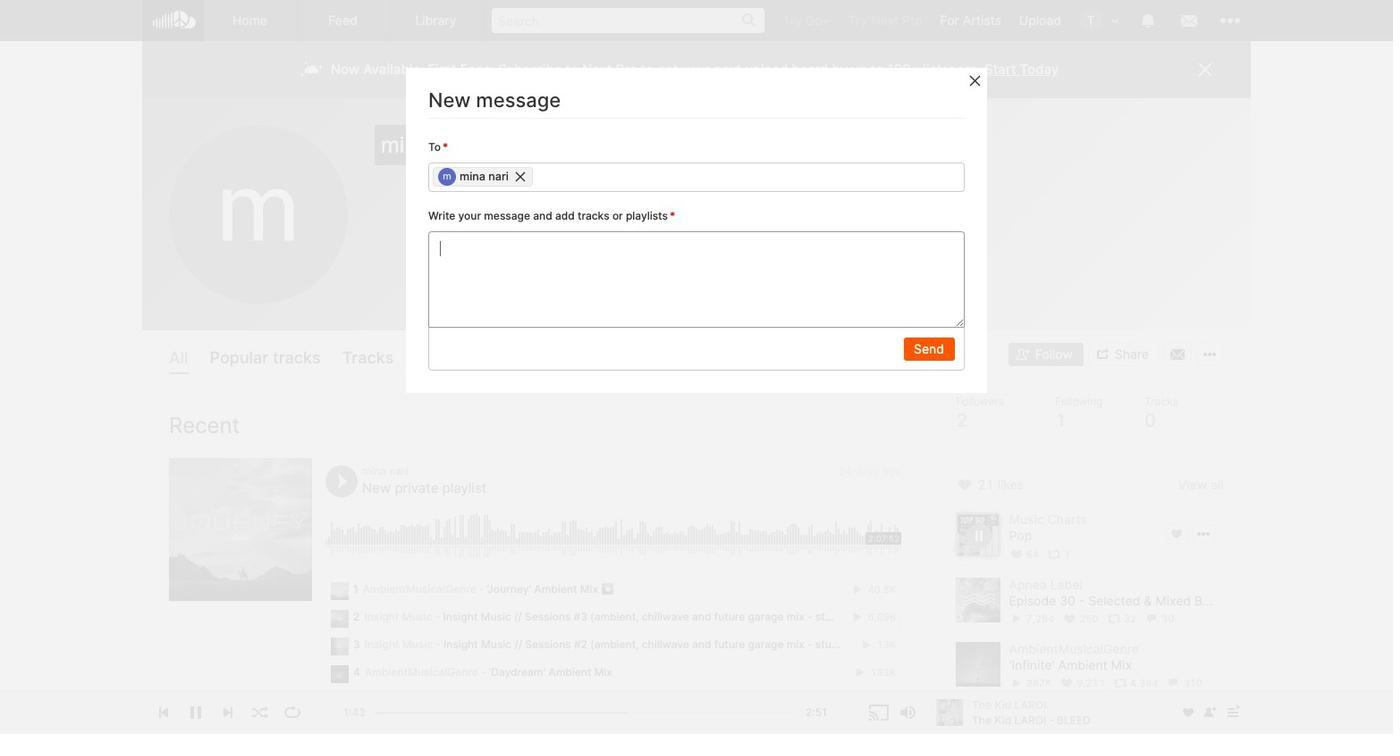 Task type: locate. For each thing, give the bounding box(es) containing it.
0 vertical spatial (ambient,
[[590, 610, 639, 624]]

pro
[[902, 13, 922, 28], [616, 61, 637, 78]]

0 vertical spatial sessions
[[525, 610, 571, 624]]

nari
[[435, 132, 473, 158], [488, 170, 509, 183], [389, 465, 408, 478]]

apnea label episode 30 - selected & mixed by kyrro
[[1009, 577, 1245, 609]]

1 horizontal spatial 30
[[1162, 613, 1175, 626]]

0 vertical spatial pro
[[902, 13, 922, 28]]

1 study from the top
[[815, 610, 844, 624]]

next up 100+
[[871, 13, 899, 28]]

charts
[[1048, 512, 1088, 528]]

6,096
[[865, 611, 896, 624]]

recent
[[169, 413, 240, 439]]

and left add
[[533, 209, 552, 222]]

following image
[[956, 719, 975, 735]]

to left get
[[641, 61, 653, 78]]

following 1
[[1056, 396, 1103, 432]]

1 horizontal spatial try
[[848, 13, 868, 28]]

2 vertical spatial mina
[[362, 465, 386, 478]]

playlist
[[442, 480, 487, 497]]

ambientmusicalgenre up the 'infinite' ambient mix link
[[1009, 642, 1139, 657]]

0 vertical spatial study
[[815, 610, 844, 624]]

track stats element containing 387k
[[1009, 674, 1224, 694]]

0 vertical spatial //
[[514, 610, 522, 624]]

study for insight music // sessions #3 (ambient, chillwave and future garage mix - study music)
[[815, 610, 844, 624]]

selected
[[1089, 593, 1141, 609]]

0 vertical spatial music)
[[847, 610, 881, 624]]

1 horizontal spatial to
[[641, 61, 653, 78]]

1 vertical spatial sessions
[[525, 638, 571, 651]]

to right up
[[871, 61, 884, 78]]

1 future from the top
[[714, 610, 745, 624]]

- left 13k
[[807, 638, 812, 651]]

1 vertical spatial 30
[[1162, 613, 1175, 626]]

250
[[1080, 613, 1099, 626]]

and for #3
[[692, 610, 711, 624]]

chillwave for #3
[[642, 610, 689, 624]]

0
[[1145, 411, 1157, 432]]

1 garage from the top
[[748, 610, 784, 624]]

subscribe
[[498, 61, 562, 78]]

and down 2 insight music         - insight music // sessions #3 (ambient, chillwave and future garage mix - study music)
[[692, 638, 711, 651]]

ambient down the #2
[[548, 666, 591, 679]]

2 garage from the top
[[748, 638, 784, 651]]

30 down "mixed"
[[1162, 613, 1175, 626]]

0 vertical spatial mina nari
[[381, 132, 479, 158]]

ambient up "#3"
[[534, 583, 577, 596]]

0 vertical spatial new
[[428, 89, 471, 112]]

mina up new private playlist link
[[362, 465, 386, 478]]

music)
[[847, 610, 881, 624], [847, 638, 881, 651]]

2 inside the followers 2
[[957, 411, 968, 432]]

1 horizontal spatial tracks
[[1145, 396, 1179, 409]]

next
[[714, 61, 741, 78]]

new message
[[428, 89, 561, 112]]

mix
[[580, 583, 598, 596], [1111, 658, 1132, 673], [594, 666, 612, 679]]

0 horizontal spatial 2
[[353, 610, 360, 624]]

mina nari's avatar element
[[169, 125, 348, 304], [438, 168, 456, 186]]

feed
[[328, 13, 357, 28]]

1 vertical spatial study
[[815, 638, 844, 651]]

ambientmusicalgenre right 'journey' ambient mix 🌄 element
[[363, 583, 476, 596]]

0 horizontal spatial tracks
[[342, 349, 394, 367]]

fans.
[[460, 61, 494, 78]]

ambient for 'journey' ambient mix 🌄
[[534, 583, 577, 596]]

2 horizontal spatial to
[[871, 61, 884, 78]]

future for #2
[[714, 638, 745, 651]]

mina nari up write
[[381, 132, 479, 158]]

mina down available:
[[381, 132, 429, 158]]

music charts link
[[1009, 512, 1088, 528]]

nari up private at bottom left
[[389, 465, 408, 478]]

study left 6,096
[[815, 610, 844, 624]]

nari up write your message and add tracks or playlists at the top left of the page
[[488, 170, 509, 183]]

0 vertical spatial chillwave
[[642, 610, 689, 624]]

1 vertical spatial mina
[[460, 170, 485, 183]]

try right go+ on the right
[[848, 13, 868, 28]]

chillwave down 2 insight music         - insight music // sessions #3 (ambient, chillwave and future garage mix - study music)
[[642, 638, 689, 651]]

chillwave up the 3 insight music         - insight music // sessions #2 (ambient, chillwave and future garage mix - study music) 13k
[[642, 610, 689, 624]]

pro left get
[[616, 61, 637, 78]]

2 right insight music // sessions #3 (ambient, chillwave and future garage mix - study music) element
[[353, 610, 360, 624]]

0 horizontal spatial next
[[582, 61, 612, 78]]

0 horizontal spatial new
[[362, 480, 391, 497]]

1 vertical spatial mix
[[787, 638, 805, 651]]

track stats element for 30
[[1009, 610, 1224, 629]]

heard
[[792, 61, 828, 78]]

0 vertical spatial next
[[871, 13, 899, 28]]

1 vertical spatial next
[[582, 61, 612, 78]]

home link
[[204, 0, 297, 41]]

to
[[565, 61, 578, 78], [641, 61, 653, 78], [871, 61, 884, 78]]

tracks up 0
[[1145, 396, 1179, 409]]

0 vertical spatial garage
[[748, 610, 784, 624]]

1 vertical spatial track stats element
[[1009, 674, 1224, 694]]

(ambient,
[[590, 610, 639, 624], [590, 638, 639, 651]]

tracks left albums
[[342, 349, 394, 367]]

Search search field
[[492, 8, 765, 33]]

music) down 6,096
[[847, 638, 881, 651]]

0 horizontal spatial mina nari's avatar element
[[169, 125, 348, 304]]

track stats element containing 7,284
[[1009, 610, 1224, 629]]

mina down new message
[[460, 170, 485, 183]]

mix for insight music // sessions #3 (ambient, chillwave and future garage mix - study music)
[[787, 610, 805, 624]]

by
[[1195, 593, 1210, 609]]

9,211
[[1077, 678, 1105, 691]]

2 chillwave from the top
[[642, 638, 689, 651]]

playlists
[[626, 209, 668, 222]]

2 track stats element from the top
[[1009, 674, 1224, 694]]

(ambient, for #2
[[590, 638, 639, 651]]

1 vertical spatial chillwave
[[642, 638, 689, 651]]

your
[[682, 61, 710, 78], [458, 209, 481, 222]]

pop
[[1009, 529, 1032, 544]]

2 (ambient, from the top
[[590, 638, 639, 651]]

your right get
[[682, 61, 710, 78]]

pro left for
[[902, 13, 922, 28]]

ambient up 9,211 link
[[1059, 658, 1108, 673]]

1 vertical spatial tracks
[[273, 349, 321, 367]]

1 music) from the top
[[847, 610, 881, 624]]

insight music // sessions #3 (ambient, chillwave and future garage mix - study music) element
[[331, 611, 349, 629]]

1 vertical spatial 1
[[1064, 549, 1071, 561]]

100+
[[888, 61, 919, 78]]

popular tracks
[[210, 349, 321, 367]]

30 inside track stats element
[[1162, 613, 1175, 626]]

30 link
[[1145, 613, 1175, 626]]

2 down the followers
[[957, 411, 968, 432]]

study left 13k
[[815, 638, 844, 651]]

// down 'journey'
[[514, 610, 522, 624]]

nari down new message
[[435, 132, 473, 158]]

//
[[514, 610, 522, 624], [514, 638, 522, 651]]

insight
[[364, 610, 399, 624], [443, 610, 478, 624], [365, 638, 399, 651], [443, 638, 478, 651]]

321
[[874, 694, 896, 707]]

tracks right popular
[[273, 349, 321, 367]]

following
[[1056, 396, 1103, 409]]

1 ambientmusicalgenre         - 'journey' ambient mix 🌄
[[353, 583, 614, 596]]

and up the 3 insight music         - insight music // sessions #2 (ambient, chillwave and future garage mix - study music) 13k
[[692, 610, 711, 624]]

0 vertical spatial ambientmusicalgenre
[[363, 583, 476, 596]]

upload
[[1019, 13, 1061, 28]]

ambient inside ambientmusicalgenre 'infinite' ambient mix
[[1059, 658, 1108, 673]]

1 vertical spatial ambientmusicalgenre
[[1009, 642, 1139, 657]]

-
[[479, 583, 484, 596], [1079, 593, 1085, 609], [435, 610, 440, 624], [807, 610, 812, 624], [436, 638, 441, 651], [807, 638, 812, 651], [481, 666, 486, 679]]

1 up label
[[1064, 549, 1071, 561]]

0 horizontal spatial try
[[783, 13, 802, 28]]

1 mix from the top
[[787, 610, 805, 624]]

sessions for #2
[[525, 638, 571, 651]]

0 vertical spatial your
[[682, 61, 710, 78]]

music) for insight music // sessions #2 (ambient, chillwave and future garage mix - study music)
[[847, 638, 881, 651]]

2 horizontal spatial nari
[[488, 170, 509, 183]]

mix down the 3 insight music         - insight music // sessions #2 (ambient, chillwave and future garage mix - study music) 13k
[[594, 666, 612, 679]]

1 horizontal spatial nari
[[435, 132, 473, 158]]

2 future from the top
[[714, 638, 745, 651]]

1 try from the left
[[783, 13, 802, 28]]

try next pro link
[[839, 0, 931, 40]]

chillwave for #2
[[642, 638, 689, 651]]

1 horizontal spatial next
[[871, 13, 899, 28]]

'daydream' ambient mix element
[[331, 666, 349, 684]]

None search field
[[483, 0, 774, 40]]

message down subscribe
[[476, 89, 561, 112]]

feed link
[[297, 0, 390, 41]]

insight right 3
[[365, 638, 399, 651]]

1 chillwave from the top
[[642, 610, 689, 624]]

send button
[[904, 338, 955, 361]]

1 vertical spatial your
[[458, 209, 481, 222]]

ago
[[882, 465, 901, 478]]

episode
[[1009, 593, 1057, 609]]

1 vertical spatial garage
[[748, 638, 784, 651]]

to right subscribe
[[565, 61, 578, 78]]

1 horizontal spatial 2
[[957, 411, 968, 432]]

0 vertical spatial 1
[[1056, 411, 1067, 432]]

nari inside the mina nari new private playlist
[[389, 465, 408, 478]]

home
[[232, 13, 267, 28]]

next
[[871, 13, 899, 28], [582, 61, 612, 78]]

pop element
[[956, 513, 1001, 558]]

tracks link
[[342, 344, 394, 375]]

2 try from the left
[[848, 13, 868, 28]]

next down search search box
[[582, 61, 612, 78]]

ambientmusicalgenre
[[363, 583, 476, 596], [1009, 642, 1139, 657], [365, 666, 478, 679]]

2 vertical spatial 1
[[353, 583, 358, 596]]

// for #3
[[514, 610, 522, 624]]

2 vertical spatial ambientmusicalgenre
[[365, 666, 478, 679]]

your right write
[[458, 209, 481, 222]]

0 horizontal spatial pro
[[616, 61, 637, 78]]

0 vertical spatial 2
[[957, 411, 968, 432]]

32
[[1124, 613, 1137, 626]]

ambientmusicalgenre right the 4
[[365, 666, 478, 679]]

sessions left the #2
[[525, 638, 571, 651]]

- left 'daydream'
[[481, 666, 486, 679]]

0 horizontal spatial 30
[[1060, 593, 1076, 609]]

sessions left "#3"
[[525, 610, 571, 624]]

insight music // sessions #2 (ambient, chillwave and future garage mix - study music) element
[[331, 638, 349, 656]]

0 vertical spatial track stats element
[[1009, 610, 1224, 629]]

try left go+ on the right
[[783, 13, 802, 28]]

write your message and add tracks or playlists
[[428, 209, 668, 222]]

mix up 4,394 "link"
[[1111, 658, 1132, 673]]

Write your message and add tracks or playlists text field
[[428, 231, 965, 328]]

1 vertical spatial new
[[362, 480, 391, 497]]

garage for insight music // sessions #3 (ambient, chillwave and future garage mix - study music)
[[748, 610, 784, 624]]

1 horizontal spatial tracks
[[578, 209, 610, 222]]

2 study from the top
[[815, 638, 844, 651]]

1 vertical spatial nari
[[488, 170, 509, 183]]

0 vertical spatial mix
[[787, 610, 805, 624]]

ambientmusicalgenre 'infinite' ambient mix
[[1009, 642, 1139, 673]]

2 vertical spatial nari
[[389, 465, 408, 478]]

(ambient, down 2 insight music         - insight music // sessions #3 (ambient, chillwave and future garage mix - study music)
[[590, 638, 639, 651]]

0 horizontal spatial to
[[565, 61, 578, 78]]

1 vertical spatial //
[[514, 638, 522, 651]]

popular tracks link
[[210, 344, 321, 375]]

2 mix from the top
[[787, 638, 805, 651]]

0 vertical spatial future
[[714, 610, 745, 624]]

0 horizontal spatial nari
[[389, 465, 408, 478]]

tracks for tracks 0
[[1145, 396, 1179, 409]]

episode 30 - selected & mixed by kyrro element
[[956, 578, 1001, 623]]

2 vertical spatial and
[[692, 638, 711, 651]]

2 music) from the top
[[847, 638, 881, 651]]

0 vertical spatial 30
[[1060, 593, 1076, 609]]

insight up 4 ambientmusicalgenre         - 'daydream' ambient mix
[[443, 638, 478, 651]]

mix
[[787, 610, 805, 624], [787, 638, 805, 651]]

tracks left or
[[578, 209, 610, 222]]

ambient
[[534, 583, 577, 596], [1059, 658, 1108, 673], [548, 666, 591, 679]]

1 vertical spatial and
[[692, 610, 711, 624]]

1 vertical spatial future
[[714, 638, 745, 651]]

for
[[940, 13, 959, 28]]

- up "250" link
[[1079, 593, 1085, 609]]

30 inside apnea label episode 30 - selected & mixed by kyrro
[[1060, 593, 1076, 609]]

1 down following
[[1056, 411, 1067, 432]]

mix left the 🌄 in the left bottom of the page
[[580, 583, 598, 596]]

new down first
[[428, 89, 471, 112]]

0 vertical spatial tracks
[[342, 349, 394, 367]]

by
[[832, 61, 848, 78]]

// up 'daydream'
[[514, 638, 522, 651]]

24
[[839, 465, 852, 478]]

mina nari up write your message and add tracks or playlists at the top left of the page
[[460, 170, 509, 183]]

1 right 'journey' ambient mix 🌄 element
[[353, 583, 358, 596]]

1 vertical spatial 2
[[353, 610, 360, 624]]

(ambient, down the 🌄 in the left bottom of the page
[[590, 610, 639, 624]]

#3
[[574, 610, 587, 624]]

new down mina nari link
[[362, 480, 391, 497]]

1 (ambient, from the top
[[590, 610, 639, 624]]

1 vertical spatial music)
[[847, 638, 881, 651]]

insight down 1 ambientmusicalgenre         - 'journey' ambient mix 🌄
[[443, 610, 478, 624]]

1 inside playlist stats element
[[1064, 549, 1071, 561]]

- down 1 ambientmusicalgenre         - 'journey' ambient mix 🌄
[[435, 610, 440, 624]]

// for #2
[[514, 638, 522, 651]]

0 vertical spatial tracks
[[578, 209, 610, 222]]

2
[[957, 411, 968, 432], [353, 610, 360, 624]]

30 down label
[[1060, 593, 1076, 609]]

0 vertical spatial and
[[533, 209, 552, 222]]

'daydream'
[[489, 666, 545, 679]]

track stats element
[[1009, 610, 1224, 629], [1009, 674, 1224, 694]]

and
[[533, 209, 552, 222], [692, 610, 711, 624], [692, 638, 711, 651]]

music) down 40.8k
[[847, 610, 881, 624]]

insight right insight music // sessions #3 (ambient, chillwave and future garage mix - study music) element
[[364, 610, 399, 624]]

message left add
[[484, 209, 530, 222]]

upload link
[[1010, 0, 1070, 40]]

like image
[[956, 475, 975, 496]]

1 track stats element from the top
[[1009, 610, 1224, 629]]

1 vertical spatial (ambient,
[[590, 638, 639, 651]]

1 vertical spatial tracks
[[1145, 396, 1179, 409]]



Task type: vqa. For each thing, say whether or not it's contained in the screenshot.
Sessions
yes



Task type: describe. For each thing, give the bounding box(es) containing it.
follow button
[[1008, 344, 1083, 367]]

all
[[1211, 478, 1224, 493]]

days
[[855, 465, 879, 478]]

close button
[[966, 72, 1018, 89]]

new private playlist link
[[362, 480, 487, 497]]

1 to from the left
[[565, 61, 578, 78]]

mix for 'journey' ambient mix 🌄
[[580, 583, 598, 596]]

tracks 0
[[1145, 396, 1179, 432]]

250 link
[[1063, 613, 1099, 626]]

- left 6,096
[[807, 610, 812, 624]]

likes
[[998, 478, 1024, 493]]

'infinite'
[[1009, 658, 1055, 673]]

start
[[984, 61, 1016, 78]]

today
[[1020, 61, 1059, 78]]

1 horizontal spatial mina nari's avatar element
[[438, 168, 456, 186]]

64 link
[[1009, 549, 1039, 561]]

64
[[1027, 549, 1039, 561]]

go+
[[805, 13, 831, 28]]

'infinite' ambient mix element
[[956, 643, 1001, 688]]

label
[[1051, 577, 1083, 592]]

music inside music charts pop
[[1009, 512, 1044, 528]]

0 vertical spatial mina
[[381, 132, 429, 158]]

ambient for 'daydream' ambient mix
[[548, 666, 591, 679]]

sessions for #3
[[525, 610, 571, 624]]

🌄
[[601, 583, 614, 596]]

0 vertical spatial message
[[476, 89, 561, 112]]

and for #2
[[692, 638, 711, 651]]

21
[[978, 478, 994, 493]]

'journey'
[[487, 583, 531, 596]]

4,394 link
[[1113, 678, 1159, 691]]

new private playlist element
[[169, 458, 312, 601]]

start today link
[[984, 61, 1059, 78]]

library
[[415, 13, 457, 28]]

library link
[[390, 0, 483, 41]]

133k
[[868, 667, 896, 679]]

view
[[1179, 478, 1208, 493]]

ambientmusicalgenre link
[[1009, 642, 1139, 657]]

310
[[1184, 678, 1203, 691]]

all link
[[169, 344, 188, 375]]

share
[[1115, 347, 1149, 362]]

310 link
[[1167, 678, 1203, 691]]

- left 'journey'
[[479, 583, 484, 596]]

try for try go+
[[783, 13, 802, 28]]

1 vertical spatial mina nari
[[460, 170, 509, 183]]

write
[[428, 209, 455, 222]]

now
[[331, 61, 360, 78]]

pop link
[[1009, 529, 1032, 545]]

popular
[[210, 349, 268, 367]]

1 vertical spatial pro
[[616, 61, 637, 78]]

garage for insight music // sessions #2 (ambient, chillwave and future garage mix - study music)
[[748, 638, 784, 651]]

mixed
[[1156, 593, 1191, 609]]

1 horizontal spatial new
[[428, 89, 471, 112]]

0 horizontal spatial your
[[458, 209, 481, 222]]

new inside the mina nari new private playlist
[[362, 480, 391, 497]]

9,211 link
[[1060, 678, 1105, 691]]

13k
[[877, 639, 896, 651]]

176. sleepy sunday podcast (elm records) element
[[331, 694, 349, 712]]

try for try next pro
[[848, 13, 868, 28]]

(ambient, for #3
[[590, 610, 639, 624]]

followers
[[957, 396, 1005, 409]]

3 insight music         - insight music // sessions #2 (ambient, chillwave and future garage mix - study music) 13k
[[353, 638, 896, 651]]

1 inside following 1
[[1056, 411, 1067, 432]]

mina inside the mina nari new private playlist
[[362, 465, 386, 478]]

albums link
[[415, 344, 473, 375]]

1 horizontal spatial pro
[[902, 13, 922, 28]]

artists
[[963, 13, 1001, 28]]

40.8k
[[865, 583, 896, 596]]

albums
[[415, 349, 473, 367]]

ambientmusicalgenre for 1 ambientmusicalgenre         - 'journey' ambient mix 🌄
[[363, 583, 476, 596]]

or
[[612, 209, 623, 222]]

2 to from the left
[[641, 61, 653, 78]]

send
[[914, 341, 944, 356]]

for artists link
[[931, 0, 1010, 40]]

try next pro
[[848, 13, 922, 28]]

view all
[[1179, 478, 1224, 493]]

1 for 1 ambientmusicalgenre         - 'journey' ambient mix 🌄
[[353, 583, 358, 596]]

1 link
[[1047, 549, 1071, 561]]

mina nari new private playlist
[[362, 465, 487, 497]]

ambientmusicalgenre for 4 ambientmusicalgenre         - 'daydream' ambient mix
[[365, 666, 478, 679]]

0 vertical spatial nari
[[435, 132, 473, 158]]

listeners.
[[923, 61, 981, 78]]

387k
[[1027, 678, 1052, 691]]

- up 4 ambientmusicalgenre         - 'daydream' ambient mix
[[436, 638, 441, 651]]

4
[[353, 666, 360, 679]]

2 insight music         - insight music // sessions #3 (ambient, chillwave and future garage mix - study music)
[[353, 610, 881, 624]]

&
[[1144, 593, 1152, 609]]

tara schultz's avatar element
[[1079, 9, 1102, 32]]

3
[[353, 638, 360, 651]]

apnea label link
[[1009, 577, 1083, 592]]

music) for insight music // sessions #3 (ambient, chillwave and future garage mix - study music)
[[847, 610, 881, 624]]

0 horizontal spatial tracks
[[273, 349, 321, 367]]

21 likes
[[978, 478, 1024, 493]]

try go+
[[783, 13, 831, 28]]

to
[[428, 140, 441, 154]]

mix for 'daydream' ambient mix
[[594, 666, 612, 679]]

mix inside ambientmusicalgenre 'infinite' ambient mix
[[1111, 658, 1132, 673]]

playlist stats element
[[1009, 545, 1224, 565]]

24 days ago
[[839, 465, 901, 478]]

4,394
[[1130, 678, 1159, 691]]

- inside apnea label episode 30 - selected & mixed by kyrro
[[1079, 593, 1085, 609]]

now available: first fans. subscribe to next pro to get your next upload heard by up to 100+ listeners. start today
[[331, 61, 1059, 78]]

1 for 1
[[1064, 549, 1071, 561]]

up
[[851, 61, 867, 78]]

available:
[[363, 61, 424, 78]]

4 ambientmusicalgenre         - 'daydream' ambient mix
[[353, 666, 612, 679]]

1 horizontal spatial your
[[682, 61, 710, 78]]

track stats element for mix
[[1009, 674, 1224, 694]]

first
[[428, 61, 456, 78]]

3 to from the left
[[871, 61, 884, 78]]

1 vertical spatial message
[[484, 209, 530, 222]]

kyrro
[[1214, 593, 1245, 609]]

followers 2
[[957, 396, 1005, 432]]

study for insight music // sessions #2 (ambient, chillwave and future garage mix - study music)
[[815, 638, 844, 651]]

apnea
[[1009, 577, 1047, 592]]

share button
[[1088, 344, 1160, 367]]

private
[[395, 480, 438, 497]]

mix for insight music // sessions #2 (ambient, chillwave and future garage mix - study music)
[[787, 638, 805, 651]]

for artists
[[940, 13, 1001, 28]]

#2
[[574, 638, 587, 651]]

'journey' ambient mix 🌄 element
[[331, 583, 349, 601]]

tracks for tracks
[[342, 349, 394, 367]]

7,284
[[1027, 613, 1055, 626]]

all
[[169, 349, 188, 367]]

future for #3
[[714, 610, 745, 624]]



